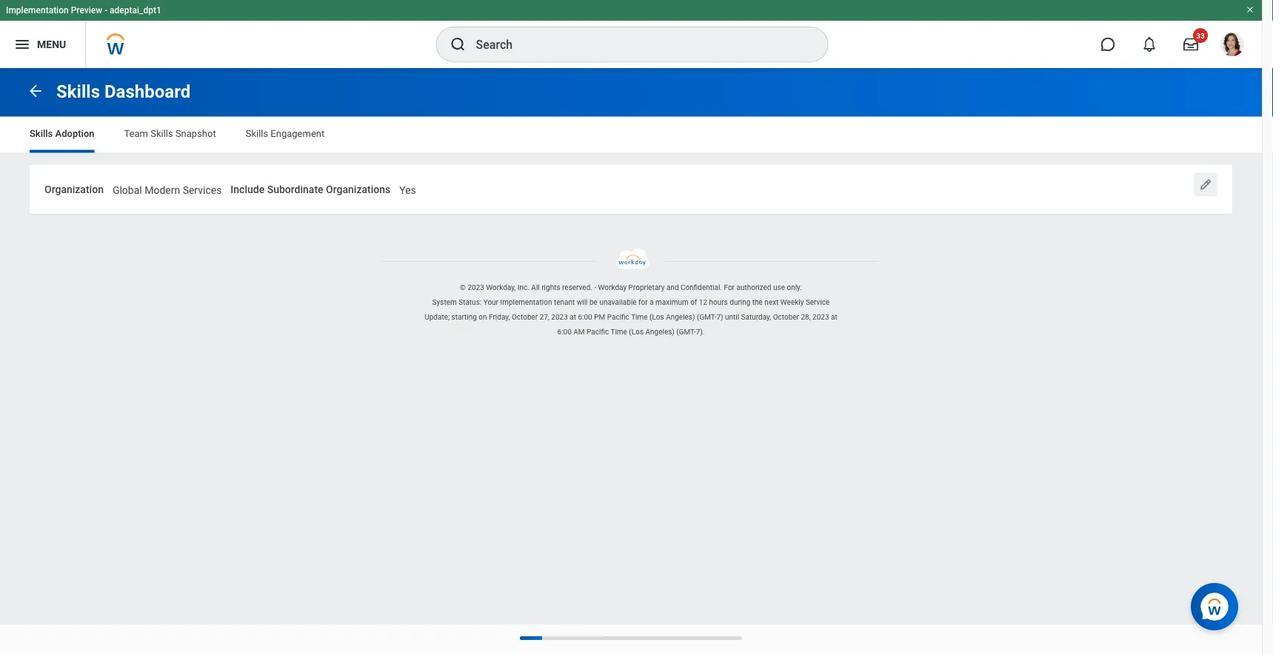 Task type: describe. For each thing, give the bounding box(es) containing it.
the
[[752, 298, 763, 307]]

33 button
[[1175, 28, 1208, 61]]

33
[[1196, 31, 1205, 40]]

- inside © 2023 workday, inc. all rights reserved. - workday proprietary and confidential. for authorized use only. system status: your implementation tenant will be unavailable for a maximum of 12 hours during the next weekly service update; starting on friday, october 27, 2023 at 6:00 pm pacific time (los angeles) (gmt-7) until saturday, october 28, 2023 at 6:00 am pacific time (los angeles) (gmt-7).
[[594, 283, 596, 292]]

include subordinate organizations
[[231, 183, 390, 196]]

of
[[690, 298, 697, 307]]

2 at from the left
[[831, 313, 837, 322]]

0 horizontal spatial time
[[611, 328, 627, 336]]

0 vertical spatial (los
[[650, 313, 664, 322]]

rights
[[542, 283, 560, 292]]

1 horizontal spatial time
[[631, 313, 648, 322]]

update;
[[425, 313, 450, 322]]

during
[[730, 298, 750, 307]]

implementation preview -   adeptai_dpt1
[[6, 5, 161, 16]]

skills dashboard
[[56, 81, 190, 102]]

am
[[573, 328, 585, 336]]

organization
[[44, 183, 104, 196]]

12
[[699, 298, 707, 307]]

a
[[650, 298, 654, 307]]

engagement
[[271, 128, 325, 139]]

yes
[[399, 184, 416, 196]]

friday,
[[489, 313, 510, 322]]

1 at from the left
[[570, 313, 576, 322]]

implementation inside © 2023 workday, inc. all rights reserved. - workday proprietary and confidential. for authorized use only. system status: your implementation tenant will be unavailable for a maximum of 12 hours during the next weekly service update; starting on friday, october 27, 2023 at 6:00 pm pacific time (los angeles) (gmt-7) until saturday, october 28, 2023 at 6:00 am pacific time (los angeles) (gmt-7).
[[500, 298, 552, 307]]

for
[[638, 298, 648, 307]]

menu button
[[0, 21, 85, 68]]

proprietary
[[628, 283, 665, 292]]

use
[[773, 283, 785, 292]]

skills right team
[[150, 128, 173, 139]]

skills for skills dashboard
[[56, 81, 100, 102]]

menu
[[37, 38, 66, 50]]

on
[[479, 313, 487, 322]]

workday
[[598, 283, 627, 292]]

adoption
[[55, 128, 94, 139]]

1 horizontal spatial 6:00
[[578, 313, 592, 322]]

include
[[231, 183, 265, 196]]

0 horizontal spatial 6:00
[[557, 328, 572, 336]]

28,
[[801, 313, 811, 322]]

edit image
[[1198, 177, 1213, 192]]

only.
[[787, 283, 802, 292]]

global modern services
[[113, 184, 222, 196]]

Search Workday  search field
[[476, 28, 797, 61]]

team
[[124, 128, 148, 139]]

be
[[589, 298, 598, 307]]

1 horizontal spatial 2023
[[551, 313, 568, 322]]

tenant
[[554, 298, 575, 307]]

system
[[432, 298, 457, 307]]

organization element
[[113, 174, 222, 202]]

your
[[483, 298, 498, 307]]

2 october from the left
[[773, 313, 799, 322]]

27,
[[540, 313, 549, 322]]

include subordinate organizations element
[[399, 174, 416, 202]]

starting
[[451, 313, 477, 322]]

Global Modern Services text field
[[113, 175, 222, 201]]

dashboard
[[104, 81, 190, 102]]

will
[[577, 298, 588, 307]]

skills for skills adoption
[[30, 128, 53, 139]]

adeptai_dpt1
[[110, 5, 161, 16]]

modern
[[145, 184, 180, 196]]

authorized
[[736, 283, 771, 292]]



Task type: locate. For each thing, give the bounding box(es) containing it.
footer containing © 2023 workday, inc. all rights reserved. - workday proprietary and confidential. for authorized use only. system status: your implementation tenant will be unavailable for a maximum of 12 hours during the next weekly service update; starting on friday, october 27, 2023 at 6:00 pm pacific time (los angeles) (gmt-7) until saturday, october 28, 2023 at 6:00 am pacific time (los angeles) (gmt-7).
[[0, 248, 1262, 339]]

1 october from the left
[[512, 313, 538, 322]]

2023 right the 27,
[[551, 313, 568, 322]]

confidential.
[[681, 283, 722, 292]]

preview
[[71, 5, 102, 16]]

0 vertical spatial implementation
[[6, 5, 69, 16]]

services
[[183, 184, 222, 196]]

time down unavailable in the top of the page
[[611, 328, 627, 336]]

october left the 27,
[[512, 313, 538, 322]]

0 horizontal spatial 2023
[[468, 283, 484, 292]]

2023
[[468, 283, 484, 292], [551, 313, 568, 322], [812, 313, 829, 322]]

implementation down inc.
[[500, 298, 552, 307]]

time
[[631, 313, 648, 322], [611, 328, 627, 336]]

1 horizontal spatial october
[[773, 313, 799, 322]]

1 horizontal spatial -
[[594, 283, 596, 292]]

©
[[460, 283, 466, 292]]

7).
[[696, 328, 705, 336]]

1 horizontal spatial at
[[831, 313, 837, 322]]

© 2023 workday, inc. all rights reserved. - workday proprietary and confidential. for authorized use only. system status: your implementation tenant will be unavailable for a maximum of 12 hours during the next weekly service update; starting on friday, october 27, 2023 at 6:00 pm pacific time (los angeles) (gmt-7) until saturday, october 28, 2023 at 6:00 am pacific time (los angeles) (gmt-7).
[[425, 283, 837, 336]]

0 horizontal spatial october
[[512, 313, 538, 322]]

until
[[725, 313, 739, 322]]

at
[[570, 313, 576, 322], [831, 313, 837, 322]]

Yes text field
[[399, 175, 416, 201]]

-
[[105, 5, 107, 16], [594, 283, 596, 292]]

search image
[[449, 36, 467, 53]]

0 vertical spatial time
[[631, 313, 648, 322]]

0 horizontal spatial at
[[570, 313, 576, 322]]

1 vertical spatial pacific
[[587, 328, 609, 336]]

0 horizontal spatial -
[[105, 5, 107, 16]]

0 horizontal spatial (gmt-
[[676, 328, 696, 336]]

1 vertical spatial 6:00
[[557, 328, 572, 336]]

tab list inside skills dashboard main content
[[15, 117, 1247, 153]]

october down weekly
[[773, 313, 799, 322]]

close environment banner image
[[1246, 5, 1255, 14]]

implementation inside menu banner
[[6, 5, 69, 16]]

0 vertical spatial 6:00
[[578, 313, 592, 322]]

workday,
[[486, 283, 516, 292]]

skills left engagement
[[246, 128, 268, 139]]

subordinate
[[267, 183, 323, 196]]

implementation up menu 'dropdown button'
[[6, 5, 69, 16]]

reserved.
[[562, 283, 592, 292]]

status:
[[459, 298, 482, 307]]

0 vertical spatial -
[[105, 5, 107, 16]]

1 horizontal spatial (los
[[650, 313, 664, 322]]

1 vertical spatial implementation
[[500, 298, 552, 307]]

6:00 left pm
[[578, 313, 592, 322]]

skills dashboard main content
[[0, 68, 1262, 225]]

(gmt- down of
[[676, 328, 696, 336]]

7)
[[716, 313, 723, 322]]

skills for skills engagement
[[246, 128, 268, 139]]

1 vertical spatial angeles)
[[645, 328, 675, 336]]

skills engagement
[[246, 128, 325, 139]]

pacific down unavailable in the top of the page
[[607, 313, 629, 322]]

implementation
[[6, 5, 69, 16], [500, 298, 552, 307]]

0 horizontal spatial (los
[[629, 328, 644, 336]]

6:00 left the am
[[557, 328, 572, 336]]

0 vertical spatial pacific
[[607, 313, 629, 322]]

tab list containing skills adoption
[[15, 117, 1247, 153]]

2 horizontal spatial 2023
[[812, 313, 829, 322]]

angeles) down a on the right top of the page
[[645, 328, 675, 336]]

weekly
[[780, 298, 804, 307]]

saturday,
[[741, 313, 771, 322]]

1 horizontal spatial (gmt-
[[697, 313, 716, 322]]

time down for
[[631, 313, 648, 322]]

2023 right © on the left top
[[468, 283, 484, 292]]

2023 right "28,"
[[812, 313, 829, 322]]

hours
[[709, 298, 728, 307]]

skills left "adoption" at the top left
[[30, 128, 53, 139]]

1 vertical spatial -
[[594, 283, 596, 292]]

1 vertical spatial time
[[611, 328, 627, 336]]

0 vertical spatial (gmt-
[[697, 313, 716, 322]]

at right "28,"
[[831, 313, 837, 322]]

(los down for
[[629, 328, 644, 336]]

(gmt-
[[697, 313, 716, 322], [676, 328, 696, 336]]

all
[[531, 283, 540, 292]]

snapshot
[[175, 128, 216, 139]]

6:00
[[578, 313, 592, 322], [557, 328, 572, 336]]

team skills snapshot
[[124, 128, 216, 139]]

angeles) down maximum
[[666, 313, 695, 322]]

menu banner
[[0, 0, 1262, 68]]

(gmt- down 12
[[697, 313, 716, 322]]

profile logan mcneil image
[[1220, 33, 1244, 59]]

0 vertical spatial angeles)
[[666, 313, 695, 322]]

- up be
[[594, 283, 596, 292]]

skills up "adoption" at the top left
[[56, 81, 100, 102]]

(los
[[650, 313, 664, 322], [629, 328, 644, 336]]

global
[[113, 184, 142, 196]]

inc.
[[517, 283, 529, 292]]

organizations
[[326, 183, 390, 196]]

and
[[667, 283, 679, 292]]

at up the am
[[570, 313, 576, 322]]

pacific down pm
[[587, 328, 609, 336]]

- right preview
[[105, 5, 107, 16]]

notifications large image
[[1142, 37, 1157, 52]]

justify image
[[13, 36, 31, 53]]

- inside menu banner
[[105, 5, 107, 16]]

0 horizontal spatial implementation
[[6, 5, 69, 16]]

october
[[512, 313, 538, 322], [773, 313, 799, 322]]

unavailable
[[599, 298, 637, 307]]

maximum
[[655, 298, 688, 307]]

pm
[[594, 313, 605, 322]]

1 vertical spatial (los
[[629, 328, 644, 336]]

1 horizontal spatial implementation
[[500, 298, 552, 307]]

skills
[[56, 81, 100, 102], [30, 128, 53, 139], [150, 128, 173, 139], [246, 128, 268, 139]]

1 vertical spatial (gmt-
[[676, 328, 696, 336]]

footer
[[0, 248, 1262, 339]]

angeles)
[[666, 313, 695, 322], [645, 328, 675, 336]]

next
[[765, 298, 779, 307]]

pacific
[[607, 313, 629, 322], [587, 328, 609, 336]]

inbox large image
[[1183, 37, 1198, 52]]

service
[[806, 298, 830, 307]]

for
[[724, 283, 735, 292]]

(los down a on the right top of the page
[[650, 313, 664, 322]]

tab list
[[15, 117, 1247, 153]]

previous page image
[[27, 82, 44, 100]]

skills adoption
[[30, 128, 94, 139]]



Task type: vqa. For each thing, say whether or not it's contained in the screenshot.
Completed button
no



